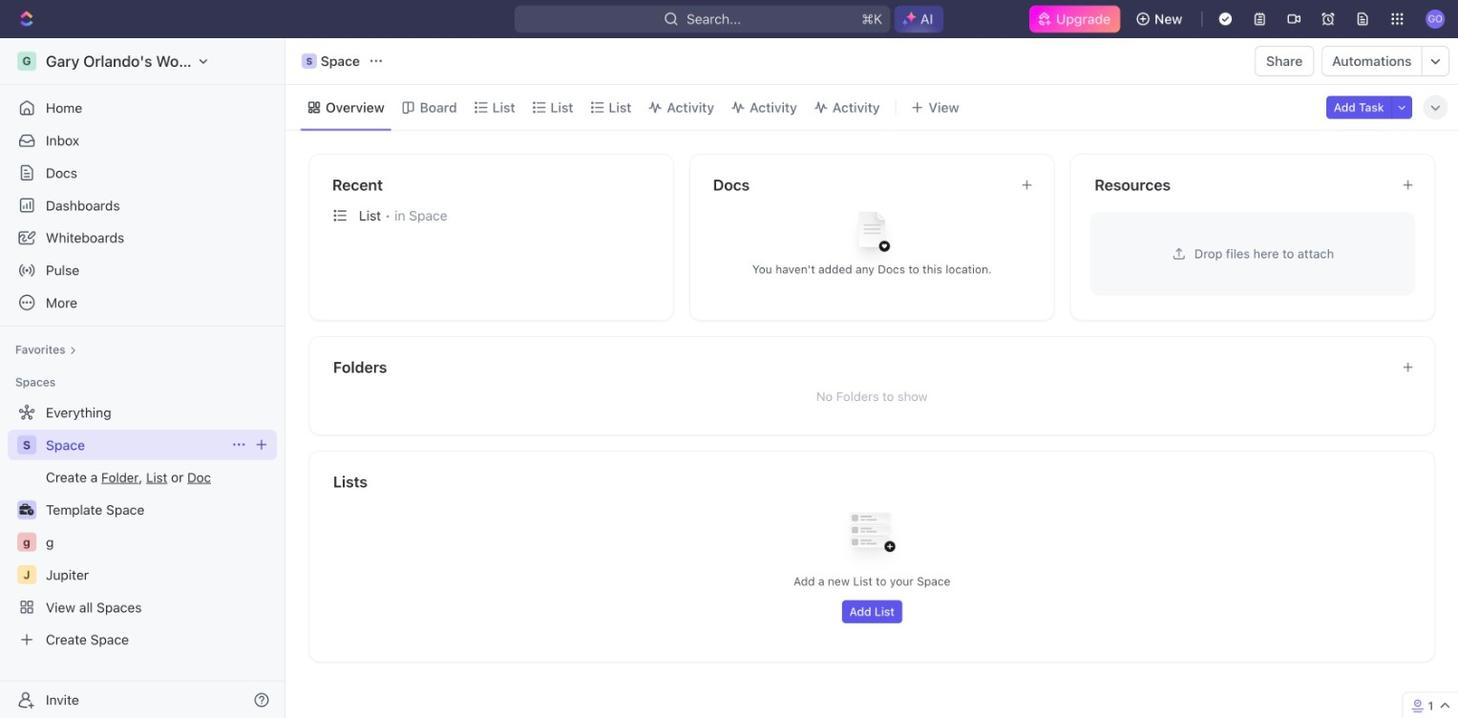 Task type: vqa. For each thing, say whether or not it's contained in the screenshot.
Jupiter, , element
yes



Task type: locate. For each thing, give the bounding box(es) containing it.
jupiter, , element
[[17, 565, 36, 584]]

no lists icon. image
[[834, 497, 910, 574]]

g, , element
[[17, 533, 36, 552]]

tree
[[8, 397, 277, 655]]

1 horizontal spatial space, , element
[[302, 54, 317, 69]]

0 horizontal spatial space, , element
[[17, 435, 36, 454]]

sidebar navigation
[[0, 38, 289, 718]]

space, , element
[[302, 54, 317, 69], [17, 435, 36, 454]]



Task type: describe. For each thing, give the bounding box(es) containing it.
no most used docs image
[[834, 197, 910, 274]]

gary orlando's workspace, , element
[[17, 52, 36, 71]]

0 vertical spatial space, , element
[[302, 54, 317, 69]]

tree inside sidebar navigation
[[8, 397, 277, 655]]

business time image
[[20, 504, 34, 515]]

1 vertical spatial space, , element
[[17, 435, 36, 454]]



